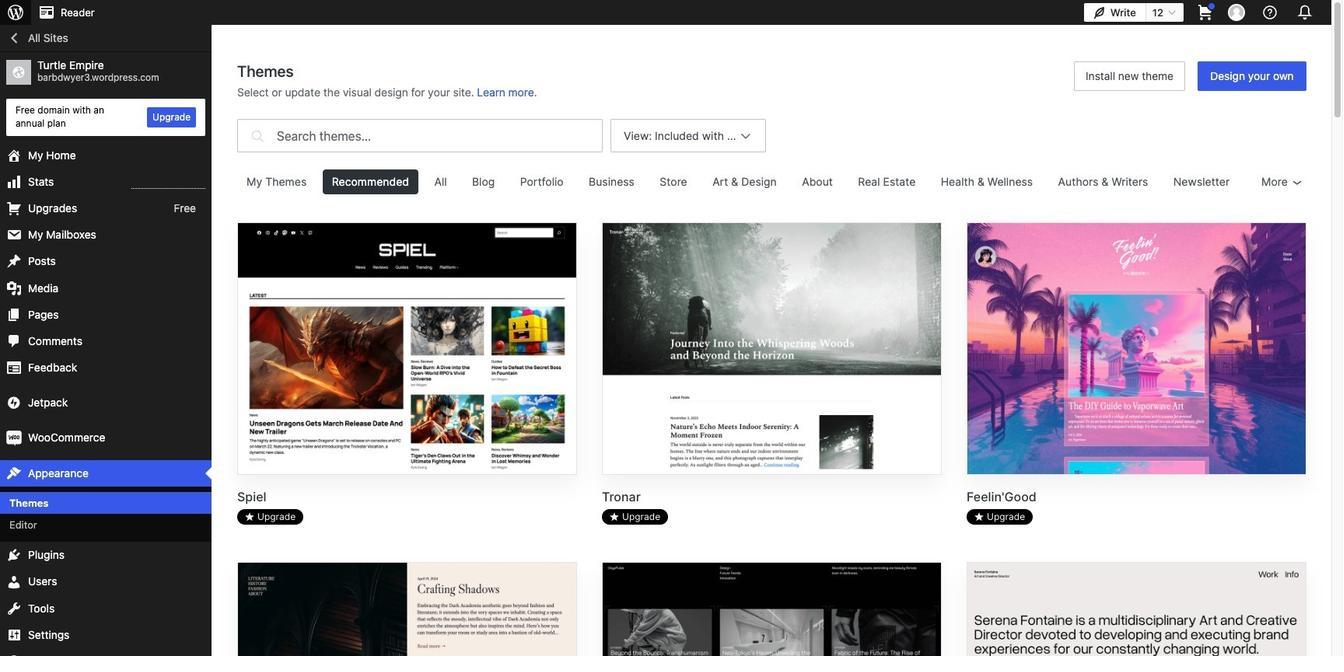 Task type: describe. For each thing, give the bounding box(es) containing it.
Search search field
[[277, 120, 602, 152]]

highest hourly views 0 image
[[131, 179, 205, 189]]

fontaine is a portfolio/profile theme designed for visual designers who appreciate the bold simplicity of brutalist aesthetics. the goal was to create a theme that gracefully steps back, allowing your content to shine and capture the spotlight. image
[[968, 564, 1306, 657]]

my shopping cart image
[[1197, 3, 1215, 22]]

onyxpulse is a blog theme with health goth aesthetics. the theme emphasises the monochrome palette with a clean, futuristic vibe that could resonate with the fan. image
[[603, 564, 941, 657]]

open search image
[[248, 115, 267, 156]]

2 img image from the top
[[6, 431, 22, 446]]

a blog theme with a bold vaporwave aesthetic. its nostalgic atmosphere pays homage to the 80s and early 90s. image
[[968, 223, 1306, 477]]



Task type: vqa. For each thing, say whether or not it's contained in the screenshot.
person 'icon'
no



Task type: locate. For each thing, give the bounding box(es) containing it.
manage your sites image
[[6, 3, 25, 22]]

manage your notifications image
[[1295, 2, 1316, 23]]

help image
[[1261, 3, 1280, 22]]

my profile image
[[1228, 4, 1246, 21]]

0 vertical spatial img image
[[6, 395, 22, 411]]

dark academia is a blog theme with dark academia aesthetics. the unique 50:50 split layout reminds you of the books. image
[[238, 564, 576, 657]]

None search field
[[237, 115, 603, 156]]

1 vertical spatial img image
[[6, 431, 22, 446]]

tronar is a simple blog theme. it works best with featured images. the latest sticky post appears at the top with a large featured image. image
[[603, 223, 941, 477]]

1 img image from the top
[[6, 395, 22, 411]]

spiel is a game magazine theme. the rich and dense old-school homepage layout could still work well for pro-bloggers. image
[[238, 223, 576, 477]]

img image
[[6, 395, 22, 411], [6, 431, 22, 446]]



